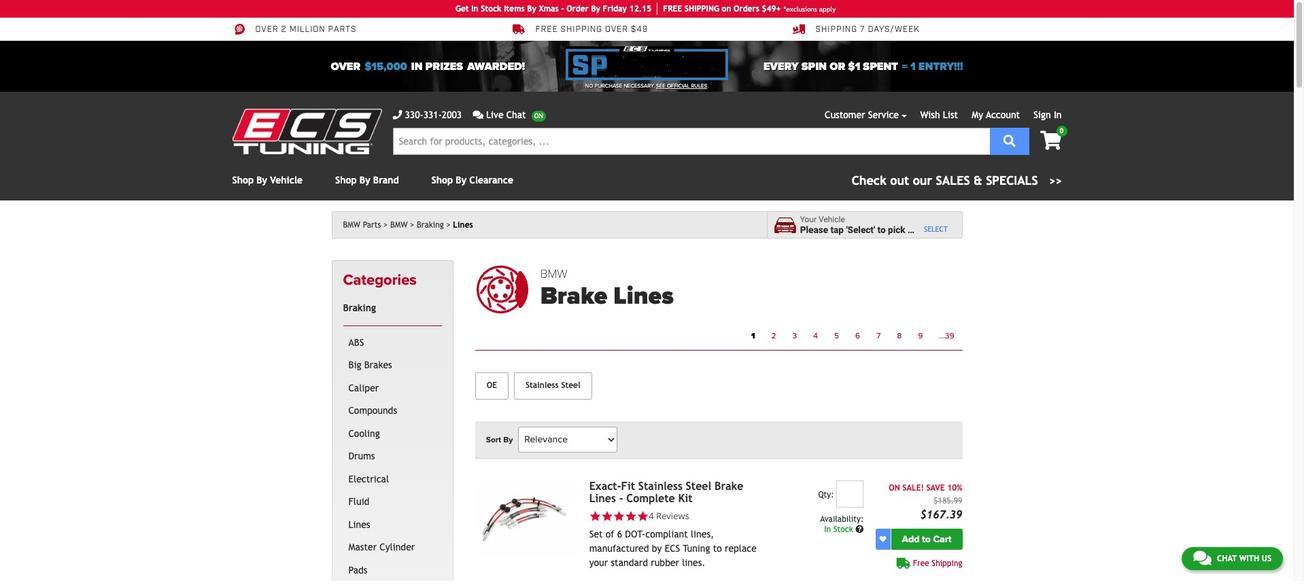 Task type: vqa. For each thing, say whether or not it's contained in the screenshot.
Errors
no



Task type: describe. For each thing, give the bounding box(es) containing it.
big brakes
[[349, 360, 392, 371]]

lines inside the 'exact-fit stainless steel brake lines - complete kit'
[[589, 492, 616, 505]]

1 vertical spatial braking link
[[340, 297, 439, 320]]

phone image
[[393, 110, 402, 120]]

es#250604 - e9x34kt - exact-fit stainless steel brake lines - complete kit - set of 6 dot-compliant lines, manufactured by ecs tuning to replace your standard rubber lines. - ecs - bmw image
[[475, 481, 579, 558]]

2003
[[442, 109, 462, 120]]

customer
[[825, 109, 865, 120]]

no
[[585, 83, 593, 89]]

5
[[834, 331, 839, 340]]

stainless inside the 'exact-fit stainless steel brake lines - complete kit'
[[638, 480, 683, 493]]

9
[[918, 331, 923, 340]]

manufactured
[[589, 544, 649, 554]]

availability:
[[820, 515, 864, 524]]

6 inside set of 6 dot-compliant lines, manufactured by ecs tuning to replace your standard rubber lines.
[[617, 529, 622, 540]]

2 star image from the left
[[637, 511, 649, 522]]

shipping 7 days/week
[[816, 25, 920, 35]]

7 link
[[869, 327, 889, 345]]

by for shop by brand
[[360, 175, 370, 186]]

by for shop by vehicle
[[257, 175, 267, 186]]

4 for 4
[[814, 331, 818, 340]]

on
[[722, 4, 731, 14]]

330-331-2003
[[405, 109, 462, 120]]

oe
[[487, 381, 497, 390]]

fluid link
[[346, 491, 439, 514]]

comments image
[[473, 110, 483, 120]]

shop by clearance link
[[432, 175, 513, 186]]

tap
[[831, 224, 844, 235]]

3 link
[[785, 327, 805, 345]]

1 inside paginated product list navigation navigation
[[751, 331, 755, 340]]

shop by brand
[[335, 175, 399, 186]]

pick
[[888, 224, 906, 235]]

bmw for brake
[[540, 267, 568, 282]]

0
[[1060, 127, 1064, 135]]

2 star image from the left
[[613, 511, 625, 522]]

parts
[[363, 220, 381, 230]]

in for sign
[[1054, 109, 1062, 120]]

drums
[[349, 451, 375, 462]]

free ship ping on orders $49+ *exclusions apply
[[663, 4, 836, 14]]

1 horizontal spatial chat
[[1217, 554, 1237, 564]]

shipping 7 days/week link
[[793, 23, 920, 35]]

shop for shop by brand
[[335, 175, 357, 186]]

bmw parts link
[[343, 220, 388, 230]]

paginated product list navigation navigation
[[540, 327, 963, 345]]

free shipping over $49
[[536, 25, 648, 35]]

add to wish list image
[[880, 536, 886, 543]]

abs
[[349, 337, 364, 348]]

$15,000
[[365, 60, 407, 73]]

shop by vehicle link
[[232, 175, 303, 186]]

free for free shipping over $49
[[536, 25, 558, 35]]

with
[[1239, 554, 1260, 564]]

fluid
[[349, 497, 370, 508]]

12.15
[[629, 4, 652, 14]]

sales & specials
[[936, 173, 1038, 188]]

0 vertical spatial braking link
[[417, 220, 451, 230]]

complete
[[627, 492, 675, 505]]

question circle image
[[856, 525, 864, 534]]

2 4 reviews link from the left
[[649, 510, 689, 522]]

4 for 4 reviews
[[649, 510, 654, 522]]

electrical link
[[346, 468, 439, 491]]

1 4 reviews link from the left
[[589, 510, 765, 522]]

braking inside category navigation element
[[343, 303, 376, 314]]

5 link
[[826, 327, 847, 345]]

&
[[974, 173, 983, 188]]

0 vertical spatial shipping
[[816, 25, 858, 35]]

on
[[889, 483, 900, 493]]

caliper
[[349, 383, 379, 394]]

shop by vehicle
[[232, 175, 303, 186]]

ping
[[701, 4, 719, 14]]

9 link
[[910, 327, 931, 345]]

sale!
[[903, 483, 924, 493]]

over $15,000 in prizes
[[331, 60, 463, 73]]

in for get
[[471, 4, 479, 14]]

to inside your vehicle please tap 'select' to pick a vehicle
[[878, 224, 886, 235]]

your
[[589, 558, 608, 569]]

compounds link
[[346, 400, 439, 423]]

1 horizontal spatial shipping
[[932, 559, 963, 568]]

1 horizontal spatial bmw
[[390, 220, 408, 230]]

brakes
[[364, 360, 392, 371]]

fit
[[621, 480, 635, 493]]

list
[[943, 109, 958, 120]]

cylinder
[[380, 542, 415, 553]]

3
[[793, 331, 797, 340]]

1 horizontal spatial braking
[[417, 220, 444, 230]]

spent
[[863, 60, 898, 73]]

- for lines
[[619, 492, 623, 505]]

330-331-2003 link
[[393, 108, 462, 122]]

*exclusions
[[784, 5, 817, 13]]

us
[[1262, 554, 1272, 564]]

7 inside paginated product list navigation navigation
[[877, 331, 881, 340]]

steel inside the 'exact-fit stainless steel brake lines - complete kit'
[[686, 480, 712, 493]]

save
[[927, 483, 945, 493]]

0 link
[[1030, 126, 1067, 152]]

exact-
[[589, 480, 621, 493]]

$185.99
[[934, 496, 963, 506]]

4 reviews
[[649, 510, 689, 522]]

get
[[456, 4, 469, 14]]

sales & specials link
[[852, 171, 1062, 190]]

days/week
[[868, 25, 920, 35]]

lines.
[[682, 558, 706, 569]]

brake inside "bmw brake lines"
[[540, 282, 607, 311]]

my account
[[972, 109, 1020, 120]]

ecs tuning image
[[232, 109, 382, 154]]

sign
[[1034, 109, 1051, 120]]

rules
[[691, 83, 707, 89]]

select
[[924, 225, 948, 233]]

6 link
[[847, 327, 869, 345]]

spin
[[802, 60, 827, 73]]

$1
[[848, 60, 860, 73]]

bmw link
[[390, 220, 414, 230]]

…39
[[939, 331, 954, 340]]

*exclusions apply link
[[784, 4, 836, 14]]

0 horizontal spatial chat
[[506, 109, 526, 120]]

10%
[[947, 483, 963, 493]]

sign in link
[[1034, 109, 1062, 120]]

331-
[[423, 109, 442, 120]]

live chat link
[[473, 108, 546, 122]]

by for sort by
[[503, 435, 513, 445]]

3 star image from the left
[[625, 511, 637, 522]]

order
[[567, 4, 589, 14]]

free shipping
[[913, 559, 963, 568]]



Task type: locate. For each thing, give the bounding box(es) containing it.
0 horizontal spatial stock
[[481, 4, 502, 14]]

shop for shop by clearance
[[432, 175, 453, 186]]

entry!!!
[[919, 60, 963, 73]]

0 horizontal spatial 2
[[281, 25, 287, 35]]

shipping
[[561, 25, 603, 35]]

free inside free shipping over $49 link
[[536, 25, 558, 35]]

0 horizontal spatial bmw
[[343, 220, 360, 230]]

sales
[[936, 173, 970, 188]]

0 horizontal spatial 7
[[860, 25, 865, 35]]

by left xmas
[[527, 4, 536, 14]]

stock down availability: at the bottom of the page
[[834, 525, 853, 534]]

Search text field
[[393, 128, 990, 155]]

'select'
[[846, 224, 875, 235]]

to inside set of 6 dot-compliant lines, manufactured by ecs tuning to replace your standard rubber lines.
[[713, 544, 722, 554]]

official
[[667, 83, 690, 89]]

in down availability: at the bottom of the page
[[824, 525, 831, 534]]

big brakes link
[[346, 355, 439, 377]]

over for over 2 million parts
[[255, 25, 279, 35]]

2 right the 1 link
[[772, 331, 776, 340]]

friday
[[603, 4, 627, 14]]

1 horizontal spatial star image
[[637, 511, 649, 522]]

see
[[656, 83, 666, 89]]

bmw parts
[[343, 220, 381, 230]]

braking
[[417, 220, 444, 230], [343, 303, 376, 314]]

0 horizontal spatial over
[[255, 25, 279, 35]]

1 horizontal spatial brake
[[715, 480, 744, 493]]

1 left 2 link
[[751, 331, 755, 340]]

6
[[856, 331, 860, 340], [617, 529, 622, 540]]

by for shop by clearance
[[456, 175, 467, 186]]

- left "complete"
[[619, 492, 623, 505]]

1 horizontal spatial stainless
[[638, 480, 683, 493]]

0 vertical spatial brake
[[540, 282, 607, 311]]

in
[[411, 60, 423, 73]]

items
[[504, 4, 525, 14]]

1 vertical spatial vehicle
[[819, 215, 845, 224]]

1 vertical spatial steel
[[686, 480, 712, 493]]

0 horizontal spatial free
[[536, 25, 558, 35]]

cooling link
[[346, 423, 439, 446]]

None number field
[[837, 481, 864, 508]]

2 left the million
[[281, 25, 287, 35]]

or
[[830, 60, 846, 73]]

0 horizontal spatial to
[[713, 544, 722, 554]]

braking right bmw link
[[417, 220, 444, 230]]

0 horizontal spatial in
[[471, 4, 479, 14]]

free down xmas
[[536, 25, 558, 35]]

1 vertical spatial 4
[[649, 510, 654, 522]]

1 star image from the left
[[601, 511, 613, 522]]

brake
[[540, 282, 607, 311], [715, 480, 744, 493]]

4 reviews link up compliant
[[649, 510, 689, 522]]

star image
[[589, 511, 601, 522], [613, 511, 625, 522], [625, 511, 637, 522]]

0 vertical spatial stainless
[[526, 381, 559, 390]]

to inside button
[[922, 534, 931, 545]]

0 horizontal spatial 1
[[751, 331, 755, 340]]

in right get
[[471, 4, 479, 14]]

- for xmas
[[561, 4, 564, 14]]

to left "pick"
[[878, 224, 886, 235]]

6 right of
[[617, 529, 622, 540]]

comments image
[[1193, 550, 1212, 566]]

0 horizontal spatial star image
[[601, 511, 613, 522]]

over left the million
[[255, 25, 279, 35]]

1 vertical spatial 6
[[617, 529, 622, 540]]

vehicle
[[915, 224, 945, 235]]

by down ecs tuning image
[[257, 175, 267, 186]]

2 horizontal spatial shop
[[432, 175, 453, 186]]

bmw brake lines
[[540, 267, 674, 311]]

bmw
[[343, 220, 360, 230], [390, 220, 408, 230], [540, 267, 568, 282]]

shopping cart image
[[1040, 131, 1062, 150]]

0 horizontal spatial -
[[561, 4, 564, 14]]

1 vertical spatial 1
[[751, 331, 755, 340]]

1 horizontal spatial in
[[824, 525, 831, 534]]

free
[[536, 25, 558, 35], [913, 559, 929, 568]]

customer service
[[825, 109, 899, 120]]

0 vertical spatial 1
[[911, 60, 916, 73]]

0 horizontal spatial 6
[[617, 529, 622, 540]]

0 horizontal spatial shop
[[232, 175, 254, 186]]

1 horizontal spatial 4
[[814, 331, 818, 340]]

by
[[652, 544, 662, 554]]

1 vertical spatial -
[[619, 492, 623, 505]]

shop for shop by vehicle
[[232, 175, 254, 186]]

no purchase necessary. see official rules .
[[585, 83, 709, 89]]

2 horizontal spatial bmw
[[540, 267, 568, 282]]

1 horizontal spatial 2
[[772, 331, 776, 340]]

lines,
[[691, 529, 714, 540]]

lines inside "bmw brake lines"
[[614, 282, 674, 311]]

1 horizontal spatial 1
[[911, 60, 916, 73]]

in right sign
[[1054, 109, 1062, 120]]

compliant
[[646, 529, 688, 540]]

brake inside the 'exact-fit stainless steel brake lines - complete kit'
[[715, 480, 744, 493]]

0 vertical spatial over
[[255, 25, 279, 35]]

0 vertical spatial 7
[[860, 25, 865, 35]]

- inside the 'exact-fit stainless steel brake lines - complete kit'
[[619, 492, 623, 505]]

free down add to cart
[[913, 559, 929, 568]]

braking link
[[417, 220, 451, 230], [340, 297, 439, 320]]

$49+
[[762, 4, 781, 14]]

standard
[[611, 558, 648, 569]]

7 left 8
[[877, 331, 881, 340]]

rubber
[[651, 558, 679, 569]]

over down parts
[[331, 60, 361, 73]]

0 horizontal spatial 4
[[649, 510, 654, 522]]

braking subcategories element
[[343, 326, 442, 581]]

0 vertical spatial free
[[536, 25, 558, 35]]

ecs
[[665, 544, 680, 554]]

1 vertical spatial chat
[[1217, 554, 1237, 564]]

chat
[[506, 109, 526, 120], [1217, 554, 1237, 564]]

by right the sort
[[503, 435, 513, 445]]

$167.39
[[920, 508, 963, 521]]

chat right live
[[506, 109, 526, 120]]

star image up of
[[613, 511, 625, 522]]

by left brand
[[360, 175, 370, 186]]

categories
[[343, 271, 417, 289]]

…39 link
[[931, 327, 963, 345]]

wish list link
[[921, 109, 958, 120]]

your vehicle please tap 'select' to pick a vehicle
[[800, 215, 945, 235]]

0 vertical spatial chat
[[506, 109, 526, 120]]

1 horizontal spatial to
[[878, 224, 886, 235]]

0 vertical spatial 2
[[281, 25, 287, 35]]

0 vertical spatial 4
[[814, 331, 818, 340]]

2
[[281, 25, 287, 35], [772, 331, 776, 340]]

6 inside paginated product list navigation navigation
[[856, 331, 860, 340]]

1 horizontal spatial -
[[619, 492, 623, 505]]

.
[[707, 83, 709, 89]]

0 horizontal spatial braking
[[343, 303, 376, 314]]

1 vertical spatial brake
[[715, 480, 744, 493]]

vehicle inside your vehicle please tap 'select' to pick a vehicle
[[819, 215, 845, 224]]

3 shop from the left
[[432, 175, 453, 186]]

to right add
[[922, 534, 931, 545]]

1 right =
[[911, 60, 916, 73]]

0 horizontal spatial brake
[[540, 282, 607, 311]]

2 horizontal spatial in
[[1054, 109, 1062, 120]]

electrical
[[349, 474, 389, 485]]

steel
[[561, 381, 580, 390], [686, 480, 712, 493]]

0 horizontal spatial stainless
[[526, 381, 559, 390]]

2 link
[[763, 327, 785, 345]]

qty:
[[818, 490, 834, 500]]

1 vertical spatial 2
[[772, 331, 776, 340]]

0 horizontal spatial steel
[[561, 381, 580, 390]]

1 vertical spatial braking
[[343, 303, 376, 314]]

1 vertical spatial 7
[[877, 331, 881, 340]]

1 vertical spatial in
[[1054, 109, 1062, 120]]

of
[[606, 529, 614, 540]]

2 horizontal spatial to
[[922, 534, 931, 545]]

stainless steel
[[526, 381, 580, 390]]

to down lines,
[[713, 544, 722, 554]]

drums link
[[346, 446, 439, 468]]

chat left 'with'
[[1217, 554, 1237, 564]]

0 horizontal spatial shipping
[[816, 25, 858, 35]]

2 shop from the left
[[335, 175, 357, 186]]

0 vertical spatial 6
[[856, 331, 860, 340]]

over
[[605, 25, 628, 35]]

shipping down apply
[[816, 25, 858, 35]]

1 shop from the left
[[232, 175, 254, 186]]

ecs tuning 'spin to win' contest logo image
[[566, 46, 728, 80]]

0 horizontal spatial vehicle
[[270, 175, 303, 186]]

4 reviews link down kit
[[589, 510, 765, 522]]

category navigation element
[[332, 260, 453, 581]]

bmw for parts
[[343, 220, 360, 230]]

pads
[[349, 565, 368, 576]]

8 link
[[889, 327, 910, 345]]

service
[[868, 109, 899, 120]]

1 horizontal spatial steel
[[686, 480, 712, 493]]

star image up dot-
[[625, 511, 637, 522]]

1 horizontal spatial 7
[[877, 331, 881, 340]]

1 vertical spatial over
[[331, 60, 361, 73]]

abs link
[[346, 332, 439, 355]]

master cylinder link
[[346, 537, 439, 560]]

chat with us
[[1217, 554, 1272, 564]]

vehicle up tap
[[819, 215, 845, 224]]

2 inside paginated product list navigation navigation
[[772, 331, 776, 340]]

1 vertical spatial stainless
[[638, 480, 683, 493]]

0 vertical spatial braking
[[417, 220, 444, 230]]

7 left days/week
[[860, 25, 865, 35]]

vehicle down ecs tuning image
[[270, 175, 303, 186]]

0 vertical spatial -
[[561, 4, 564, 14]]

=
[[902, 60, 908, 73]]

search image
[[1004, 134, 1016, 147]]

add to cart button
[[891, 529, 963, 550]]

over for over $15,000 in prizes
[[331, 60, 361, 73]]

vehicle
[[270, 175, 303, 186], [819, 215, 845, 224]]

cart
[[933, 534, 952, 545]]

every spin or $1 spent = 1 entry!!!
[[764, 60, 963, 73]]

over 2 million parts
[[255, 25, 357, 35]]

star image
[[601, 511, 613, 522], [637, 511, 649, 522]]

star image up of
[[601, 511, 613, 522]]

0 vertical spatial stock
[[481, 4, 502, 14]]

master
[[349, 542, 377, 553]]

braking up abs
[[343, 303, 376, 314]]

1 horizontal spatial over
[[331, 60, 361, 73]]

4 inside paginated product list navigation navigation
[[814, 331, 818, 340]]

shipping down cart
[[932, 559, 963, 568]]

braking link right bmw link
[[417, 220, 451, 230]]

1 horizontal spatial stock
[[834, 525, 853, 534]]

lines inside braking subcategories element
[[349, 519, 370, 530]]

stainless up "4 reviews"
[[638, 480, 683, 493]]

dot-
[[625, 529, 646, 540]]

by right order
[[591, 4, 600, 14]]

braking link down categories
[[340, 297, 439, 320]]

6 left 7 link
[[856, 331, 860, 340]]

1 vertical spatial stock
[[834, 525, 853, 534]]

4 right 3
[[814, 331, 818, 340]]

1 horizontal spatial vehicle
[[819, 215, 845, 224]]

bmw inside "bmw brake lines"
[[540, 267, 568, 282]]

2 vertical spatial in
[[824, 525, 831, 534]]

sort by
[[486, 435, 513, 445]]

0 vertical spatial vehicle
[[270, 175, 303, 186]]

star image up the set
[[589, 511, 601, 522]]

1 horizontal spatial shop
[[335, 175, 357, 186]]

4 down "complete"
[[649, 510, 654, 522]]

free
[[663, 4, 682, 14]]

free for free shipping
[[913, 559, 929, 568]]

1 vertical spatial shipping
[[932, 559, 963, 568]]

- right xmas
[[561, 4, 564, 14]]

chat with us link
[[1182, 547, 1283, 571]]

star image down "complete"
[[637, 511, 649, 522]]

in stock
[[824, 525, 856, 534]]

over 2 million parts link
[[232, 23, 357, 35]]

4
[[814, 331, 818, 340], [649, 510, 654, 522]]

orders
[[734, 4, 759, 14]]

stainless right 'oe'
[[526, 381, 559, 390]]

in
[[471, 4, 479, 14], [1054, 109, 1062, 120], [824, 525, 831, 534]]

my account link
[[972, 109, 1020, 120]]

purchase
[[595, 83, 623, 89]]

by left clearance
[[456, 175, 467, 186]]

1 vertical spatial free
[[913, 559, 929, 568]]

wish list
[[921, 109, 958, 120]]

0 vertical spatial in
[[471, 4, 479, 14]]

stock left the items
[[481, 4, 502, 14]]

master cylinder
[[349, 542, 415, 553]]

1 horizontal spatial 6
[[856, 331, 860, 340]]

1 star image from the left
[[589, 511, 601, 522]]

1 horizontal spatial free
[[913, 559, 929, 568]]

0 vertical spatial steel
[[561, 381, 580, 390]]

live
[[486, 109, 504, 120]]



